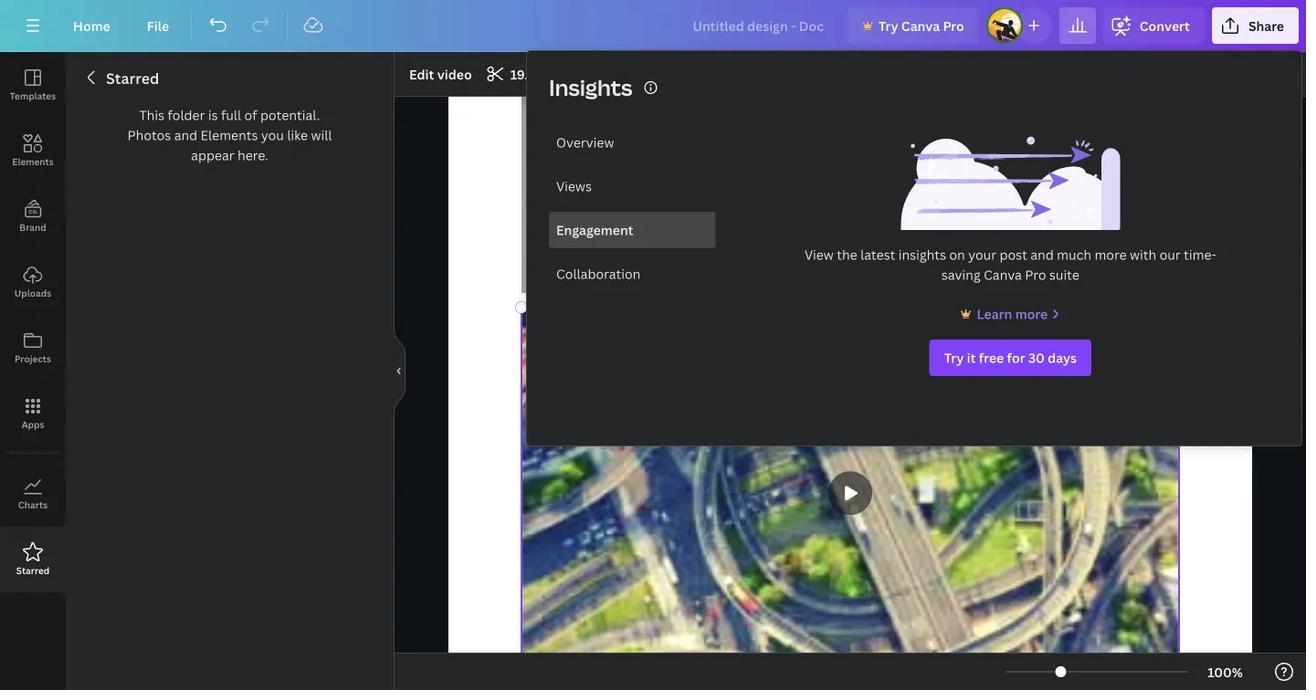 Task type: locate. For each thing, give the bounding box(es) containing it.
0 horizontal spatial and
[[174, 127, 197, 144]]

0 vertical spatial pro
[[943, 17, 964, 34]]

0 horizontal spatial try
[[879, 17, 898, 34]]

learn more button
[[957, 303, 1064, 325]]

share
[[1249, 17, 1284, 34]]

view the latest insights on your post and much more with our time- saving canva pro suite
[[805, 246, 1216, 284]]

1 vertical spatial canva
[[984, 266, 1022, 284]]

"the best is yet to come."
[[571, 163, 1130, 226]]

starred
[[106, 69, 159, 88], [16, 564, 50, 577]]

is up view
[[796, 163, 828, 226]]

1 vertical spatial is
[[796, 163, 828, 226]]

potential.
[[260, 106, 320, 124]]

apps
[[22, 418, 44, 431]]

and for post
[[1031, 246, 1054, 264]]

Design title text field
[[678, 7, 840, 44]]

will
[[311, 127, 332, 144]]

edit
[[409, 65, 434, 83]]

0 horizontal spatial elements
[[12, 155, 54, 168]]

and for photos
[[174, 127, 197, 144]]

elements up brand button
[[12, 155, 54, 168]]

like
[[287, 127, 308, 144]]

saving
[[942, 266, 981, 284]]

templates button
[[0, 52, 66, 118]]

canva inside button
[[901, 17, 940, 34]]

and inside the view the latest insights on your post and much more with our time- saving canva pro suite
[[1031, 246, 1054, 264]]

learn
[[977, 306, 1012, 323]]

more right 'learn' at the right
[[1015, 306, 1048, 323]]

0 vertical spatial elements
[[201, 127, 258, 144]]

time-
[[1184, 246, 1216, 264]]

starred button
[[0, 527, 66, 593]]

more inside the view the latest insights on your post and much more with our time- saving canva pro suite
[[1095, 246, 1127, 264]]

remove
[[1053, 316, 1095, 328]]

1 horizontal spatial try
[[944, 349, 964, 367]]

and down folder
[[174, 127, 197, 144]]

watermarks
[[1097, 316, 1167, 328]]

and right post
[[1031, 246, 1054, 264]]

canva
[[901, 17, 940, 34], [984, 266, 1022, 284]]

is
[[208, 106, 218, 124], [796, 163, 828, 226]]

is for best
[[796, 163, 828, 226]]

pro
[[943, 17, 964, 34], [1025, 266, 1046, 284]]

1 horizontal spatial canva
[[984, 266, 1022, 284]]

hide image
[[394, 327, 406, 415]]

1 vertical spatial elements
[[12, 155, 54, 168]]

0 vertical spatial try
[[879, 17, 898, 34]]

days
[[1048, 349, 1077, 367]]

try it free for 30 days button
[[930, 340, 1091, 376]]

0 horizontal spatial pro
[[943, 17, 964, 34]]

on
[[949, 246, 965, 264]]

is left full
[[208, 106, 218, 124]]

brand
[[19, 221, 46, 233]]

elements down full
[[201, 127, 258, 144]]

post
[[1000, 246, 1027, 264]]

uploads
[[14, 287, 51, 299]]

0 vertical spatial canva
[[901, 17, 940, 34]]

of
[[244, 106, 257, 124]]

0 vertical spatial starred
[[106, 69, 159, 88]]

you
[[261, 127, 284, 144]]

flip button
[[565, 59, 602, 89]]

0 horizontal spatial canva
[[901, 17, 940, 34]]

charts button
[[0, 461, 66, 527]]

1 horizontal spatial and
[[1031, 246, 1054, 264]]

0 horizontal spatial starred
[[16, 564, 50, 577]]

1 horizontal spatial starred
[[106, 69, 159, 88]]

elements inside "button"
[[12, 155, 54, 168]]

1 vertical spatial pro
[[1025, 266, 1046, 284]]

this
[[139, 106, 164, 124]]

0 vertical spatial more
[[1095, 246, 1127, 264]]

convert button
[[1103, 7, 1205, 44]]

try canva pro
[[879, 17, 964, 34]]

1 vertical spatial and
[[1031, 246, 1054, 264]]

engagement button
[[549, 212, 716, 248]]

collaboration button
[[549, 256, 716, 292]]

starred down charts
[[16, 564, 50, 577]]

and
[[174, 127, 197, 144], [1031, 246, 1054, 264]]

1 horizontal spatial pro
[[1025, 266, 1046, 284]]

1 horizontal spatial is
[[796, 163, 828, 226]]

photos
[[127, 127, 171, 144]]

uploads button
[[0, 249, 66, 315]]

view
[[805, 246, 834, 264]]

0 vertical spatial and
[[174, 127, 197, 144]]

0 horizontal spatial is
[[208, 106, 218, 124]]

is inside the this folder is full of potential. photos and elements you like will appear here.
[[208, 106, 218, 124]]

1 horizontal spatial more
[[1095, 246, 1127, 264]]

brand button
[[0, 184, 66, 249]]

1 vertical spatial starred
[[16, 564, 50, 577]]

0 horizontal spatial more
[[1015, 306, 1048, 323]]

main menu bar
[[0, 0, 1306, 52]]

try inside try canva pro button
[[879, 17, 898, 34]]

side panel tab list
[[0, 52, 66, 593]]

engagement
[[556, 221, 633, 239]]

best
[[694, 163, 780, 226]]

yet
[[845, 163, 910, 226]]

templates
[[10, 90, 56, 102]]

try
[[879, 17, 898, 34], [944, 349, 964, 367]]

and inside the this folder is full of potential. photos and elements you like will appear here.
[[174, 127, 197, 144]]

elements button
[[0, 118, 66, 184]]

learn more
[[977, 306, 1048, 323]]

19.3s button
[[481, 59, 549, 89]]

1 vertical spatial more
[[1015, 306, 1048, 323]]

overview
[[556, 134, 614, 151]]

0 vertical spatial is
[[208, 106, 218, 124]]

projects button
[[0, 315, 66, 381]]

more left with
[[1095, 246, 1127, 264]]

try inside try it free for 30 days "button"
[[944, 349, 964, 367]]

here.
[[238, 147, 268, 164]]

much
[[1057, 246, 1092, 264]]

1 vertical spatial try
[[944, 349, 964, 367]]

starred up this at left top
[[106, 69, 159, 88]]

overview button
[[549, 124, 716, 161]]

more
[[1095, 246, 1127, 264], [1015, 306, 1048, 323]]

collaboration
[[556, 265, 641, 283]]

100% button
[[1196, 658, 1255, 687]]

1 horizontal spatial elements
[[201, 127, 258, 144]]

elements
[[201, 127, 258, 144], [12, 155, 54, 168]]



Task type: describe. For each thing, give the bounding box(es) containing it.
try for try canva pro
[[879, 17, 898, 34]]

try it free for 30 days
[[944, 349, 1077, 367]]

convert
[[1140, 17, 1190, 34]]

insights
[[549, 73, 633, 102]]

latest
[[861, 246, 895, 264]]

projects
[[15, 353, 51, 365]]

file button
[[132, 7, 184, 44]]

with
[[1130, 246, 1157, 264]]

elements inside the this folder is full of potential. photos and elements you like will appear here.
[[201, 127, 258, 144]]

home
[[73, 17, 110, 34]]

try for try it free for 30 days
[[944, 349, 964, 367]]

pro inside the view the latest insights on your post and much more with our time- saving canva pro suite
[[1025, 266, 1046, 284]]

folder
[[168, 106, 205, 124]]

video
[[437, 65, 472, 83]]

100%
[[1208, 664, 1243, 681]]

to
[[926, 163, 969, 226]]

starred inside button
[[16, 564, 50, 577]]

home link
[[58, 7, 125, 44]]

remove watermarks
[[1053, 316, 1167, 328]]

canva inside the view the latest insights on your post and much more with our time- saving canva pro suite
[[984, 266, 1022, 284]]

full
[[221, 106, 241, 124]]

edit video
[[409, 65, 472, 83]]

more inside button
[[1015, 306, 1048, 323]]

our
[[1160, 246, 1181, 264]]

share button
[[1212, 7, 1299, 44]]

is for folder
[[208, 106, 218, 124]]

pro inside button
[[943, 17, 964, 34]]

this folder is full of potential. photos and elements you like will appear here.
[[127, 106, 332, 164]]

file
[[147, 17, 169, 34]]

insights
[[899, 246, 946, 264]]

suite
[[1049, 266, 1080, 284]]

"the
[[571, 163, 678, 226]]

flip
[[572, 65, 595, 83]]

edit video button
[[402, 59, 479, 89]]

free
[[979, 349, 1004, 367]]

19.3s
[[510, 65, 542, 83]]

apps button
[[0, 381, 66, 447]]

the
[[837, 246, 857, 264]]

your
[[968, 246, 997, 264]]

charts
[[18, 499, 48, 511]]

30
[[1028, 349, 1045, 367]]

try canva pro button
[[848, 7, 979, 44]]

appear
[[191, 147, 234, 164]]

for
[[1007, 349, 1025, 367]]

views
[[556, 178, 592, 195]]

remove watermarks button
[[1047, 315, 1172, 330]]

views button
[[549, 168, 716, 205]]

it
[[967, 349, 976, 367]]

come."
[[985, 163, 1130, 226]]



Task type: vqa. For each thing, say whether or not it's contained in the screenshot.
'might'
no



